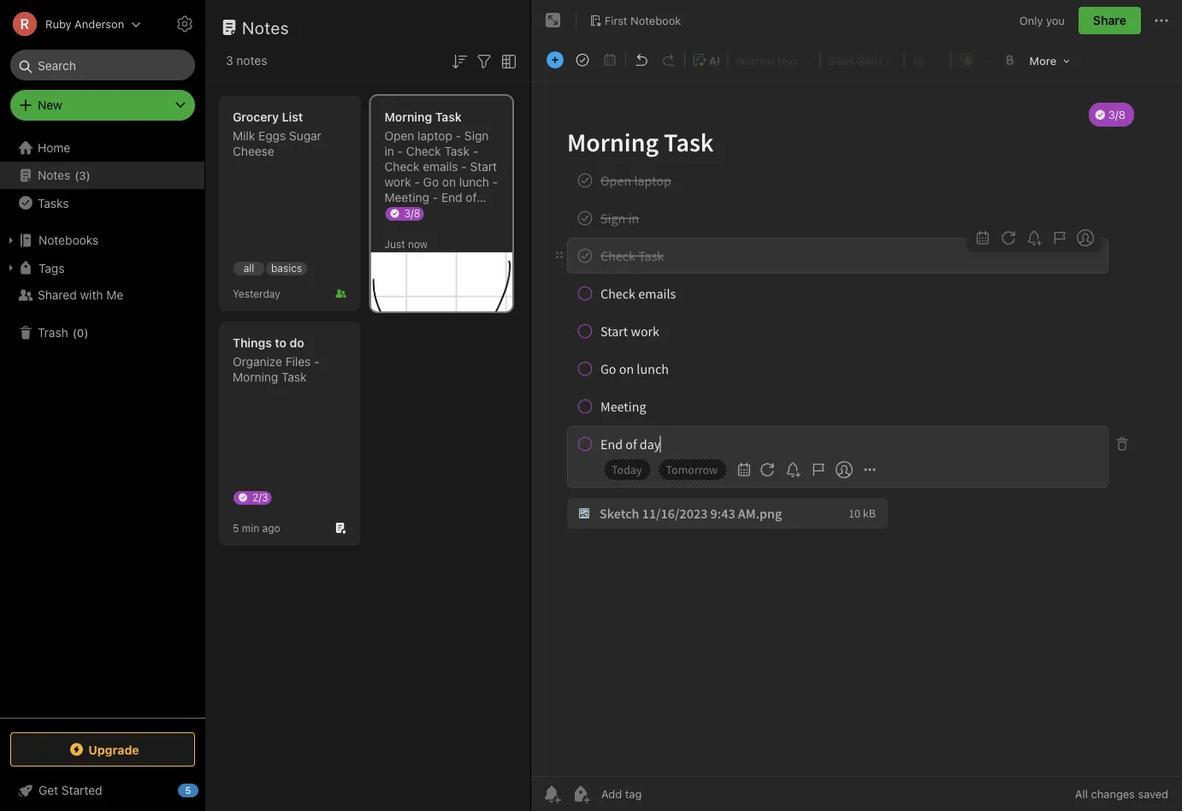 Task type: locate. For each thing, give the bounding box(es) containing it.
3 inside the notes ( 3 )
[[79, 169, 86, 182]]

0 vertical spatial notes
[[242, 17, 289, 37]]

0 horizontal spatial 5
[[185, 785, 191, 796]]

- up lunch on the left top of page
[[462, 160, 467, 174]]

0 horizontal spatial morning
[[233, 370, 278, 384]]

check
[[406, 144, 441, 158], [385, 160, 420, 174]]

thumbnail image
[[371, 252, 513, 312]]

all
[[244, 262, 254, 274]]

5 left the min
[[233, 522, 239, 534]]

1 vertical spatial 5
[[185, 785, 191, 796]]

me
[[106, 288, 123, 302]]

work
[[385, 175, 411, 189]]

add tag image
[[571, 784, 591, 804]]

heading level image
[[731, 49, 818, 71]]

( for trash
[[73, 326, 77, 339]]

1 horizontal spatial notes
[[242, 17, 289, 37]]

- left sign
[[456, 129, 461, 143]]

1 vertical spatial 3
[[79, 169, 86, 182]]

3/8
[[404, 207, 420, 219]]

notes up notes
[[242, 17, 289, 37]]

notebooks link
[[0, 227, 205, 254]]

home
[[38, 141, 70, 155]]

in
[[385, 144, 394, 158]]

1 vertical spatial )
[[84, 326, 88, 339]]

) inside the notes ( 3 )
[[86, 169, 90, 182]]

note window element
[[531, 0, 1183, 811]]

morning inside morning task open laptop - sign in - check task - check emails - start work - go on lunch - meeting - end of day
[[385, 110, 432, 124]]

(
[[75, 169, 79, 182], [73, 326, 77, 339]]

meeting
[[385, 190, 430, 205]]

notes
[[237, 53, 267, 68]]

1 horizontal spatial morning
[[385, 110, 432, 124]]

) right trash
[[84, 326, 88, 339]]

1 horizontal spatial 3
[[226, 53, 233, 68]]

( inside trash ( 0 )
[[73, 326, 77, 339]]

5 for 5
[[185, 785, 191, 796]]

1 horizontal spatial 5
[[233, 522, 239, 534]]

0 vertical spatial (
[[75, 169, 79, 182]]

with
[[80, 288, 103, 302]]

0 vertical spatial 5
[[233, 522, 239, 534]]

min
[[242, 522, 259, 534]]

Add filters field
[[474, 50, 495, 72]]

- right files
[[314, 355, 320, 369]]

task up laptop
[[435, 110, 462, 124]]

ruby anderson
[[45, 18, 124, 30]]

None search field
[[22, 50, 183, 80]]

( inside the notes ( 3 )
[[75, 169, 79, 182]]

saved
[[1139, 788, 1169, 801]]

-
[[456, 129, 461, 143], [398, 144, 403, 158], [473, 144, 479, 158], [462, 160, 467, 174], [415, 175, 420, 189], [493, 175, 498, 189], [433, 190, 438, 205], [314, 355, 320, 369]]

2 vertical spatial task
[[282, 370, 307, 384]]

( down home link
[[75, 169, 79, 182]]

0 vertical spatial morning
[[385, 110, 432, 124]]

list
[[282, 110, 303, 124]]

add filters image
[[474, 51, 495, 72]]

new
[[38, 98, 62, 112]]

3
[[226, 53, 233, 68], [79, 169, 86, 182]]

notes
[[242, 17, 289, 37], [38, 168, 70, 182]]

task
[[435, 110, 462, 124], [445, 144, 470, 158], [282, 370, 307, 384]]

first
[[605, 14, 628, 27]]

now
[[408, 238, 428, 250]]

first notebook
[[605, 14, 681, 27]]

0 horizontal spatial 3
[[79, 169, 86, 182]]

check up the work
[[385, 160, 420, 174]]

task image
[[571, 48, 595, 72]]

grocery list milk eggs sugar cheese
[[233, 110, 322, 158]]

sugar
[[289, 129, 322, 143]]

tree
[[0, 134, 205, 717]]

5
[[233, 522, 239, 534], [185, 785, 191, 796]]

notes down home
[[38, 168, 70, 182]]

Font color field
[[954, 48, 997, 72]]

do
[[290, 336, 304, 350]]

3 down home link
[[79, 169, 86, 182]]

) inside trash ( 0 )
[[84, 326, 88, 339]]

task down files
[[282, 370, 307, 384]]

font color image
[[955, 49, 996, 71]]

( for notes
[[75, 169, 79, 182]]

just
[[385, 238, 405, 250]]

click to collapse image
[[199, 780, 212, 800]]

5 min ago
[[233, 522, 280, 534]]

sign
[[465, 129, 489, 143]]

task inside the things to do organize files - morning task
[[282, 370, 307, 384]]

share
[[1094, 13, 1127, 27]]

more
[[1030, 54, 1057, 67]]

- left go
[[415, 175, 420, 189]]

( right trash
[[73, 326, 77, 339]]

Font size field
[[907, 48, 950, 72]]

morning up the open
[[385, 110, 432, 124]]

0 vertical spatial )
[[86, 169, 90, 182]]

3 left notes
[[226, 53, 233, 68]]

0 horizontal spatial notes
[[38, 168, 70, 182]]

morning
[[385, 110, 432, 124], [233, 370, 278, 384]]

3 notes
[[226, 53, 267, 68]]

anderson
[[75, 18, 124, 30]]

morning inside the things to do organize files - morning task
[[233, 370, 278, 384]]

eggs
[[258, 129, 286, 143]]

0 vertical spatial 3
[[226, 53, 233, 68]]

yesterday
[[233, 288, 280, 300]]

morning down the 'organize'
[[233, 370, 278, 384]]

upgrade button
[[10, 733, 195, 767]]

5 inside help and learning task checklist field
[[185, 785, 191, 796]]

Add tag field
[[600, 787, 728, 801]]

notes for notes
[[242, 17, 289, 37]]

share button
[[1079, 7, 1142, 34]]

)
[[86, 169, 90, 182], [84, 326, 88, 339]]

shared
[[38, 288, 77, 302]]

milk
[[233, 129, 255, 143]]

More field
[[1024, 48, 1077, 73]]

check down laptop
[[406, 144, 441, 158]]

start
[[470, 160, 497, 174]]

1 vertical spatial notes
[[38, 168, 70, 182]]

1 vertical spatial (
[[73, 326, 77, 339]]

upgrade
[[88, 743, 139, 757]]

1 vertical spatial morning
[[233, 370, 278, 384]]

- down start
[[493, 175, 498, 189]]

2/3
[[252, 491, 268, 503]]

task up emails at the left
[[445, 144, 470, 158]]

of
[[466, 190, 477, 205]]

all changes saved
[[1076, 788, 1169, 801]]

Font family field
[[823, 48, 903, 72]]

0 vertical spatial check
[[406, 144, 441, 158]]

5 left click to collapse image
[[185, 785, 191, 796]]

) down home link
[[86, 169, 90, 182]]

shared with me link
[[0, 282, 205, 309]]

new button
[[10, 90, 195, 121]]



Task type: vqa. For each thing, say whether or not it's contained in the screenshot.
highlight field
no



Task type: describe. For each thing, give the bounding box(es) containing it.
basics
[[271, 262, 302, 274]]

shared with me
[[38, 288, 123, 302]]

More actions field
[[1152, 7, 1172, 34]]

files
[[286, 355, 311, 369]]

cheese
[[233, 144, 274, 158]]

morning task open laptop - sign in - check task - check emails - start work - go on lunch - meeting - end of day
[[385, 110, 498, 220]]

- down go
[[433, 190, 438, 205]]

- right in
[[398, 144, 403, 158]]

notebooks
[[39, 233, 98, 247]]

first notebook button
[[584, 9, 687, 33]]

things to do organize files - morning task
[[233, 336, 320, 384]]

5 for 5 min ago
[[233, 522, 239, 534]]

only you
[[1020, 14, 1065, 27]]

notes for notes ( 3 )
[[38, 168, 70, 182]]

started
[[62, 783, 102, 798]]

emails
[[423, 160, 458, 174]]

expand notebooks image
[[4, 234, 18, 247]]

tasks
[[38, 196, 69, 210]]

to
[[275, 336, 287, 350]]

0
[[77, 326, 84, 339]]

notebook
[[631, 14, 681, 27]]

Insert field
[[543, 48, 568, 72]]

Search text field
[[22, 50, 183, 80]]

open
[[385, 129, 415, 143]]

Help and Learning task checklist field
[[0, 777, 205, 804]]

tree containing home
[[0, 134, 205, 717]]

end
[[442, 190, 463, 205]]

tags button
[[0, 254, 205, 282]]

only
[[1020, 14, 1044, 27]]

go
[[423, 175, 439, 189]]

get started
[[39, 783, 102, 798]]

just now
[[385, 238, 428, 250]]

Account field
[[0, 7, 141, 41]]

day
[[385, 206, 405, 220]]

things
[[233, 336, 272, 350]]

grocery
[[233, 110, 279, 124]]

1 vertical spatial task
[[445, 144, 470, 158]]

1 vertical spatial check
[[385, 160, 420, 174]]

undo image
[[630, 48, 654, 72]]

expand tags image
[[4, 261, 18, 275]]

) for trash
[[84, 326, 88, 339]]

font size image
[[908, 49, 949, 71]]

- down sign
[[473, 144, 479, 158]]

ago
[[262, 522, 280, 534]]

you
[[1047, 14, 1065, 27]]

lunch
[[459, 175, 490, 189]]

Heading level field
[[730, 48, 819, 72]]

settings image
[[175, 14, 195, 34]]

get
[[39, 783, 58, 798]]

- inside the things to do organize files - morning task
[[314, 355, 320, 369]]

ruby
[[45, 18, 72, 30]]

trash
[[38, 326, 68, 340]]

more actions image
[[1152, 10, 1172, 31]]

Sort options field
[[449, 50, 470, 72]]

Note Editor text field
[[531, 82, 1183, 776]]

laptop
[[418, 129, 453, 143]]

changes
[[1092, 788, 1136, 801]]

notes ( 3 )
[[38, 168, 90, 182]]

all
[[1076, 788, 1089, 801]]

font family image
[[824, 49, 902, 71]]

expand note image
[[543, 10, 564, 31]]

home link
[[0, 134, 205, 162]]

on
[[442, 175, 456, 189]]

trash ( 0 )
[[38, 326, 88, 340]]

organize
[[233, 355, 282, 369]]

View options field
[[495, 50, 519, 72]]

tasks button
[[0, 189, 205, 217]]

tags
[[39, 261, 65, 275]]

0 vertical spatial task
[[435, 110, 462, 124]]

add a reminder image
[[542, 784, 562, 804]]

) for notes
[[86, 169, 90, 182]]



